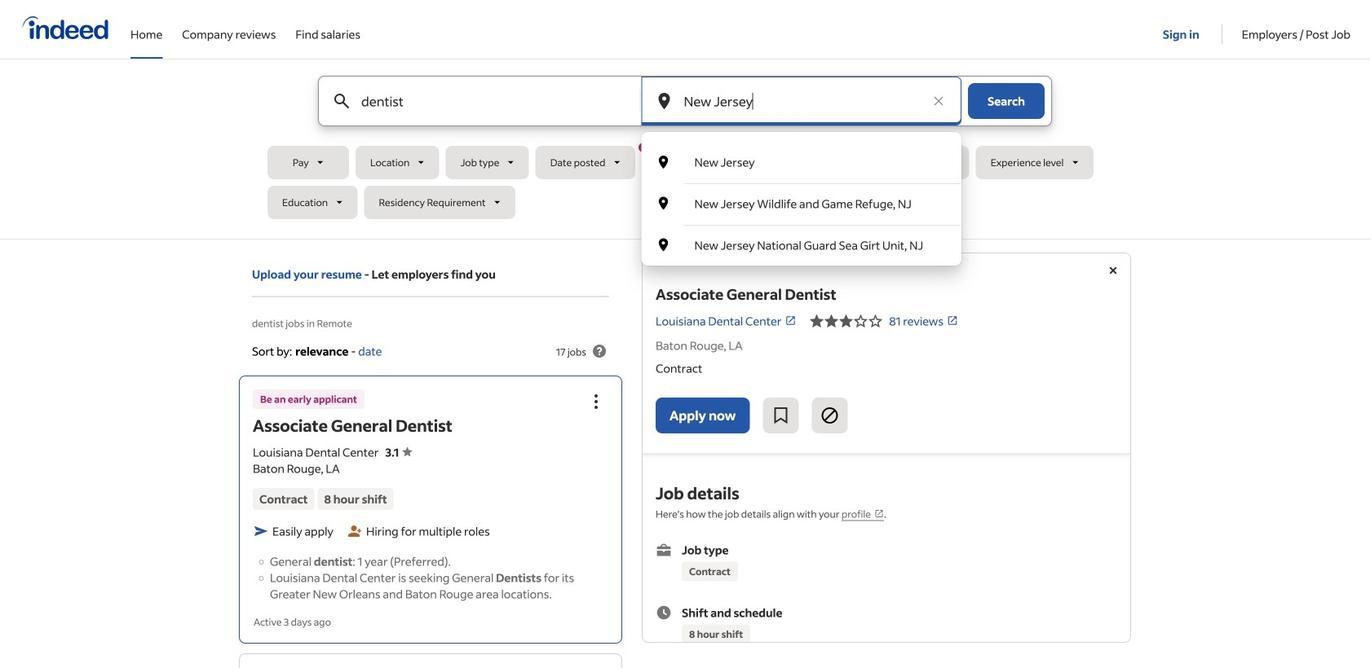 Task type: locate. For each thing, give the bounding box(es) containing it.
clear location input image
[[931, 93, 947, 109]]

3.1 out of five stars rating image
[[385, 445, 412, 460]]

save this job image
[[771, 406, 791, 426]]

help icon image
[[590, 342, 609, 361]]

not interested image
[[820, 406, 840, 426]]

Edit location text field
[[681, 77, 923, 126]]

None search field
[[268, 76, 1103, 266]]

3.1 out of 5 stars image
[[810, 312, 883, 331]]



Task type: vqa. For each thing, say whether or not it's contained in the screenshot.
SEARCH SUGGESTIONS list box
yes



Task type: describe. For each thing, give the bounding box(es) containing it.
close job details image
[[1104, 261, 1123, 281]]

job actions for associate general dentist is collapsed image
[[587, 392, 606, 412]]

louisiana dental center (opens in a new tab) image
[[785, 315, 797, 327]]

search: Job title, keywords, or company text field
[[358, 77, 613, 126]]

search suggestions list box
[[642, 142, 962, 266]]

job preferences (opens in a new window) image
[[875, 509, 884, 519]]

3.1 out of 5 stars. link to 81 reviews company ratings (opens in a new tab) image
[[947, 315, 959, 327]]



